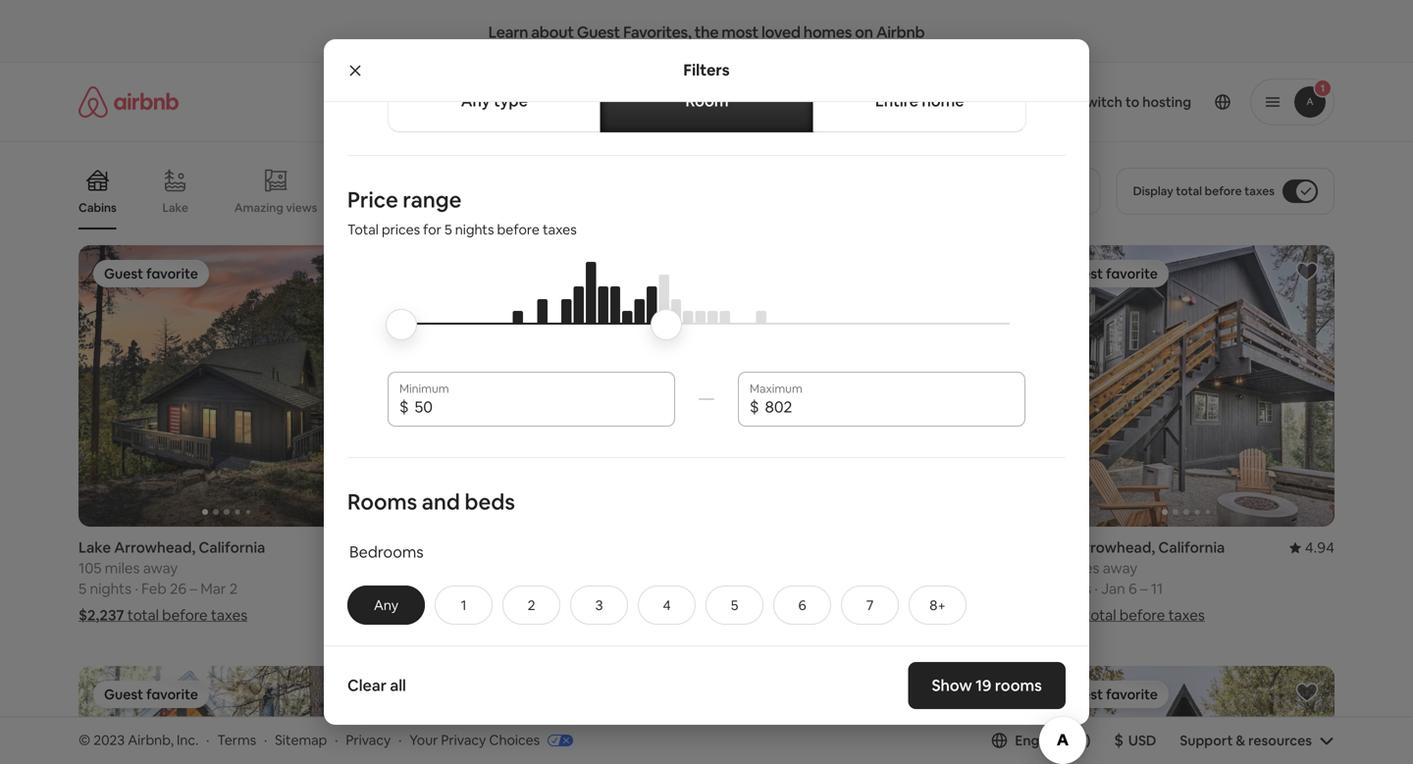 Task type: describe. For each thing, give the bounding box(es) containing it.
add to wishlist: lake arrowhead, california image
[[1295, 260, 1319, 284]]

show map
[[661, 645, 728, 663]]

1 add to wishlist: idyllwild-pine cove, california image from the left
[[975, 681, 999, 704]]

$1,078
[[398, 606, 442, 625]]

4 button
[[638, 586, 696, 625]]

miles for lake arrowhead, california 105 miles away 5 nights · jan 6 – 11 total before taxes
[[1064, 559, 1100, 578]]

1 privacy from the left
[[346, 732, 391, 749]]

your
[[409, 732, 438, 749]]

6 button
[[773, 586, 831, 625]]

2 privacy from the left
[[441, 732, 486, 749]]

jan inside 5 nights · jan 12 – 17 $1,720 total before taxes
[[781, 579, 805, 598]]

favorites,
[[623, 22, 691, 42]]

resources
[[1248, 732, 1312, 750]]

california for lake arrowhead, california 105 miles away 5 nights · feb 26 – mar 2 $2,237 total before taxes
[[199, 538, 265, 557]]

away for lake arrowhead, california 105 miles away 5 nights · feb 26 – mar 2 $2,237 total before taxes
[[143, 559, 178, 578]]

range
[[403, 186, 462, 214]]

57
[[398, 559, 414, 578]]

· right the inc.
[[206, 732, 209, 749]]

before inside lake arrowhead, california 105 miles away 5 nights · jan 6 – 11 total before taxes
[[1119, 606, 1165, 625]]

2 $ text field from the left
[[765, 397, 1014, 417]]

$ for 1st the $ 'text box'
[[399, 397, 409, 417]]

homes
[[803, 22, 852, 42]]

beds
[[465, 488, 515, 516]]

· left your
[[399, 732, 402, 749]]

entire home button
[[813, 70, 1026, 132]]

mar
[[200, 579, 226, 598]]

display
[[1133, 183, 1173, 199]]

3 button
[[570, 586, 628, 625]]

lake arrowhead, california 105 miles away 5 nights · jan 6 – 11 total before taxes
[[1038, 538, 1225, 625]]

inc.
[[177, 732, 199, 749]]

105 for lake arrowhead, california 105 miles away 5 nights · jan 6 – 11 total before taxes
[[1038, 559, 1061, 578]]

any type button
[[388, 70, 601, 132]]

skiing
[[360, 200, 393, 215]]

any type
[[461, 91, 528, 111]]

room button
[[600, 70, 814, 132]]

arrowhead, for jan
[[1074, 538, 1155, 557]]

tab list inside filters dialog
[[388, 70, 1026, 132]]

display total before taxes
[[1133, 183, 1275, 199]]

total inside lake arrowhead, california 105 miles away 5 nights · jan 6 – 11 total before taxes
[[1085, 606, 1116, 625]]

prices
[[382, 221, 420, 238]]

choices
[[489, 732, 540, 749]]

loved
[[761, 22, 800, 42]]

filters dialog
[[324, 0, 1089, 764]]

taxes inside price range total prices for 5 nights before taxes
[[543, 221, 577, 238]]

· left privacy link
[[335, 732, 338, 749]]

· right terms link
[[264, 732, 267, 749]]

entire
[[875, 91, 918, 111]]

$2,237
[[79, 606, 124, 625]]

privacy link
[[346, 732, 391, 749]]

iconic
[[435, 200, 468, 215]]

cities
[[471, 200, 501, 215]]

nights inside the aguanga, california 57 miles away 5 nights · jan 12 – 17 $1,078 total before taxes
[[410, 579, 451, 598]]

away inside the aguanga, california 57 miles away 5 nights · jan 12 – 17 $1,078 total before taxes
[[456, 559, 491, 578]]

show for show map
[[661, 645, 697, 663]]

room
[[685, 91, 729, 111]]

2 horizontal spatial $
[[1114, 730, 1123, 750]]

anywhere
[[558, 93, 624, 111]]

7
[[866, 596, 874, 614]]

1 button
[[435, 586, 493, 625]]

aguanga,
[[398, 538, 465, 557]]

clear all button
[[338, 666, 416, 706]]

4.94
[[1305, 538, 1335, 557]]

add guests button
[[736, 79, 879, 126]]

6 inside lake arrowhead, california 105 miles away 5 nights · jan 6 – 11 total before taxes
[[1128, 579, 1137, 598]]

map
[[699, 645, 728, 663]]

sitemap
[[275, 732, 327, 749]]

0 horizontal spatial any
[[374, 596, 398, 614]]

filters
[[683, 60, 730, 80]]

anywhere button
[[534, 79, 641, 126]]

and
[[422, 488, 460, 516]]

– inside lake arrowhead, california 105 miles away 5 nights · jan 6 – 11 total before taxes
[[1140, 579, 1148, 598]]

usd
[[1128, 732, 1156, 750]]

learn
[[488, 22, 528, 42]]

add to wishlist: aguanga, california image
[[655, 260, 679, 284]]

english (us) button
[[991, 732, 1091, 750]]

rooms
[[347, 488, 417, 516]]

lake for lake arrowhead, california 105 miles away 5 nights · jan 6 – 11 total before taxes
[[1038, 538, 1071, 557]]

11
[[1151, 579, 1163, 598]]

aguanga, california 57 miles away 5 nights · jan 12 – 17 $1,078 total before taxes
[[398, 538, 566, 625]]

taxes inside the aguanga, california 57 miles away 5 nights · jan 12 – 17 $1,078 total before taxes
[[529, 606, 566, 625]]

rooms
[[995, 676, 1042, 696]]

before inside the aguanga, california 57 miles away 5 nights · jan 12 – 17 $1,078 total before taxes
[[480, 606, 526, 625]]

$1,720
[[718, 606, 762, 625]]

5 inside price range total prices for 5 nights before taxes
[[444, 221, 452, 238]]

on
[[855, 22, 873, 42]]

price
[[347, 186, 398, 214]]

bedrooms
[[349, 542, 424, 562]]

clear
[[347, 676, 387, 696]]

17 inside 5 nights · jan 12 – 17 $1,720 total before taxes
[[837, 579, 851, 598]]

jan inside the aguanga, california 57 miles away 5 nights · jan 12 – 17 $1,078 total before taxes
[[461, 579, 485, 598]]

learn about guest favorites, the most loved homes on airbnb link
[[481, 14, 933, 50]]

2023
[[93, 732, 125, 749]]

terms
[[217, 732, 256, 749]]

show for show 19 rooms
[[932, 676, 972, 696]]

arrowhead, for feb
[[114, 538, 195, 557]]

sitemap link
[[275, 732, 327, 749]]

any for type
[[461, 91, 490, 111]]

5.0 out of 5 average rating image
[[338, 538, 375, 557]]

add
[[752, 93, 779, 111]]

3
[[595, 596, 603, 614]]

8+
[[930, 596, 946, 614]]

19
[[976, 676, 992, 696]]

1
[[461, 596, 467, 614]]

12 inside the aguanga, california 57 miles away 5 nights · jan 12 – 17 $1,078 total before taxes
[[489, 579, 503, 598]]

amazing views
[[234, 200, 317, 215]]

views
[[286, 200, 317, 215]]

2 button
[[502, 586, 560, 625]]

for
[[423, 221, 441, 238]]

· inside the aguanga, california 57 miles away 5 nights · jan 12 – 17 $1,078 total before taxes
[[455, 579, 458, 598]]

$ for first the $ 'text box' from the right
[[750, 397, 759, 417]]

guests
[[782, 93, 824, 111]]

total before taxes button
[[1038, 606, 1205, 625]]

5 nights · jan 12 – 17 $1,720 total before taxes
[[718, 579, 885, 625]]



Task type: locate. For each thing, give the bounding box(es) containing it.
any left type
[[461, 91, 490, 111]]

6
[[1128, 579, 1137, 598], [798, 596, 806, 614]]

4 – from the left
[[1140, 579, 1148, 598]]

105 inside lake arrowhead, california 105 miles away 5 nights · jan 6 – 11 total before taxes
[[1038, 559, 1061, 578]]

total
[[1176, 183, 1202, 199], [127, 606, 159, 625], [445, 606, 477, 625], [765, 606, 797, 625], [1085, 606, 1116, 625]]

arrowhead, inside lake arrowhead, california 105 miles away 5 nights · feb 26 – mar 2 $2,237 total before taxes
[[114, 538, 195, 557]]

before right display
[[1205, 183, 1242, 199]]

5 down 57
[[398, 579, 406, 598]]

© 2023 airbnb, inc. ·
[[79, 732, 209, 749]]

add to wishlist: idyllwild-pine cove, california image
[[975, 681, 999, 704], [1295, 681, 1319, 704]]

2 horizontal spatial any
[[657, 93, 682, 111]]

0 horizontal spatial lake
[[79, 538, 111, 557]]

· right 5 button
[[775, 579, 778, 598]]

add guests
[[752, 93, 824, 111]]

none search field containing anywhere
[[534, 79, 879, 126]]

0 horizontal spatial away
[[143, 559, 178, 578]]

3 california from the left
[[1158, 538, 1225, 557]]

2 inside 2 button
[[528, 596, 535, 614]]

lake right cabins
[[162, 200, 188, 215]]

any down 57
[[374, 596, 398, 614]]

support & resources
[[1180, 732, 1312, 750]]

away inside lake arrowhead, california 105 miles away 5 nights · jan 6 – 11 total before taxes
[[1103, 559, 1137, 578]]

type
[[493, 91, 528, 111]]

· inside lake arrowhead, california 105 miles away 5 nights · feb 26 – mar 2 $2,237 total before taxes
[[135, 579, 138, 598]]

learn about guest favorites, the most loved homes on airbnb
[[488, 22, 925, 42]]

1 miles from the left
[[105, 559, 140, 578]]

(us)
[[1064, 732, 1091, 750]]

support & resources button
[[1180, 732, 1335, 750]]

before inside price range total prices for 5 nights before taxes
[[497, 221, 540, 238]]

jan inside lake arrowhead, california 105 miles away 5 nights · jan 6 – 11 total before taxes
[[1101, 579, 1125, 598]]

before
[[1205, 183, 1242, 199], [497, 221, 540, 238], [162, 606, 208, 625], [480, 606, 526, 625], [800, 606, 845, 625], [1119, 606, 1165, 625]]

17 left 7
[[837, 579, 851, 598]]

0 horizontal spatial 105
[[79, 559, 102, 578]]

1 17 from the left
[[517, 579, 531, 598]]

2 horizontal spatial miles
[[1064, 559, 1100, 578]]

before down cities
[[497, 221, 540, 238]]

jan right 5 button
[[781, 579, 805, 598]]

california for lake arrowhead, california 105 miles away 5 nights · jan 6 – 11 total before taxes
[[1158, 538, 1225, 557]]

1 horizontal spatial 12
[[809, 579, 823, 598]]

1 horizontal spatial arrowhead,
[[1074, 538, 1155, 557]]

lake inside lake arrowhead, california 105 miles away 5 nights · jan 6 – 11 total before taxes
[[1038, 538, 1071, 557]]

support
[[1180, 732, 1233, 750]]

1 105 from the left
[[79, 559, 102, 578]]

12 right 1
[[489, 579, 503, 598]]

week
[[685, 93, 720, 111]]

– left 7
[[826, 579, 834, 598]]

miles for lake arrowhead, california 105 miles away 5 nights · feb 26 – mar 2 $2,237 total before taxes
[[105, 559, 140, 578]]

· inside 5 nights · jan 12 – 17 $1,720 total before taxes
[[775, 579, 778, 598]]

feb
[[141, 579, 166, 598]]

english (us)
[[1015, 732, 1091, 750]]

42% of stays are available in the price range you selected. image
[[403, 262, 1010, 372]]

5 up $1,720 at the bottom
[[718, 579, 726, 598]]

5 inside lake arrowhead, california 105 miles away 5 nights · feb 26 – mar 2 $2,237 total before taxes
[[79, 579, 87, 598]]

5 right 'for'
[[444, 221, 452, 238]]

0 horizontal spatial 6
[[798, 596, 806, 614]]

jan
[[461, 579, 485, 598], [781, 579, 805, 598], [1101, 579, 1125, 598]]

tab list containing any type
[[388, 70, 1026, 132]]

· inside lake arrowhead, california 105 miles away 5 nights · jan 6 – 11 total before taxes
[[1094, 579, 1098, 598]]

2 arrowhead, from the left
[[1074, 538, 1155, 557]]

2 horizontal spatial lake
[[1038, 538, 1071, 557]]

1 horizontal spatial 17
[[837, 579, 851, 598]]

1 horizontal spatial miles
[[418, 559, 453, 578]]

price range total prices for 5 nights before taxes
[[347, 186, 577, 238]]

2 right 1
[[528, 596, 535, 614]]

miles down aguanga,
[[418, 559, 453, 578]]

1 horizontal spatial show
[[932, 676, 972, 696]]

entire home
[[875, 91, 964, 111]]

7 button
[[841, 586, 899, 625]]

lake arrowhead, california 105 miles away 5 nights · feb 26 – mar 2 $2,237 total before taxes
[[79, 538, 265, 625]]

8+ button
[[909, 586, 967, 625]]

rooms and beds
[[347, 488, 515, 516]]

all
[[390, 676, 406, 696]]

show left map
[[661, 645, 697, 663]]

5 button
[[706, 586, 763, 625]]

away inside lake arrowhead, california 105 miles away 5 nights · feb 26 – mar 2 $2,237 total before taxes
[[143, 559, 178, 578]]

$ usd
[[1114, 730, 1156, 750]]

total inside lake arrowhead, california 105 miles away 5 nights · feb 26 – mar 2 $2,237 total before taxes
[[127, 606, 159, 625]]

5 inside button
[[731, 596, 738, 614]]

2 horizontal spatial jan
[[1101, 579, 1125, 598]]

nights up $2,237
[[90, 579, 132, 598]]

&
[[1236, 732, 1245, 750]]

california inside lake arrowhead, california 105 miles away 5 nights · feb 26 – mar 2 $2,237 total before taxes
[[199, 538, 265, 557]]

– left 11
[[1140, 579, 1148, 598]]

1 horizontal spatial away
[[456, 559, 491, 578]]

5.0
[[354, 538, 375, 557]]

2 right mar
[[229, 579, 238, 598]]

1 12 from the left
[[489, 579, 503, 598]]

california inside the aguanga, california 57 miles away 5 nights · jan 12 – 17 $1,078 total before taxes
[[468, 538, 535, 557]]

add to wishlist: big bear lake, california image
[[336, 681, 359, 704]]

miles up total before taxes button
[[1064, 559, 1100, 578]]

group containing amazing views
[[79, 153, 998, 230]]

4.94 out of 5 average rating image
[[1289, 538, 1335, 557]]

nights
[[455, 221, 494, 238], [90, 579, 132, 598], [410, 579, 451, 598], [730, 579, 771, 598], [1050, 579, 1091, 598]]

most
[[722, 22, 758, 42]]

1 arrowhead, from the left
[[114, 538, 195, 557]]

5 inside the aguanga, california 57 miles away 5 nights · jan 12 – 17 $1,078 total before taxes
[[398, 579, 406, 598]]

lake inside group
[[162, 200, 188, 215]]

miles inside the aguanga, california 57 miles away 5 nights · jan 12 – 17 $1,078 total before taxes
[[418, 559, 453, 578]]

12 inside 5 nights · jan 12 – 17 $1,720 total before taxes
[[809, 579, 823, 598]]

1 horizontal spatial $
[[750, 397, 759, 417]]

3 away from the left
[[1103, 559, 1137, 578]]

6 right $1,720 at the bottom
[[798, 596, 806, 614]]

– right 1 button
[[506, 579, 514, 598]]

show map button
[[642, 631, 771, 678]]

iconic cities
[[435, 200, 501, 215]]

away up total before taxes button
[[1103, 559, 1137, 578]]

any for week
[[657, 93, 682, 111]]

2 105 from the left
[[1038, 559, 1061, 578]]

before left 7
[[800, 606, 845, 625]]

5 inside 5 nights · jan 12 – 17 $1,720 total before taxes
[[718, 579, 726, 598]]

0 horizontal spatial 12
[[489, 579, 503, 598]]

any left week
[[657, 93, 682, 111]]

5 up total before taxes button
[[1038, 579, 1046, 598]]

arrowhead, up 11
[[1074, 538, 1155, 557]]

tab list
[[388, 70, 1026, 132]]

taxes inside 5 nights · jan 12 – 17 $1,720 total before taxes
[[849, 606, 885, 625]]

privacy down add to wishlist: big bear lake, california image
[[346, 732, 391, 749]]

1 california from the left
[[199, 538, 265, 557]]

before inside 5 nights · jan 12 – 17 $1,720 total before taxes
[[800, 606, 845, 625]]

– inside the aguanga, california 57 miles away 5 nights · jan 12 – 17 $1,078 total before taxes
[[506, 579, 514, 598]]

before inside lake arrowhead, california 105 miles away 5 nights · feb 26 – mar 2 $2,237 total before taxes
[[162, 606, 208, 625]]

0 horizontal spatial 17
[[517, 579, 531, 598]]

105 inside lake arrowhead, california 105 miles away 5 nights · feb 26 – mar 2 $2,237 total before taxes
[[79, 559, 102, 578]]

2
[[229, 579, 238, 598], [528, 596, 535, 614]]

26
[[170, 579, 187, 598]]

arrowhead, up feb
[[114, 538, 195, 557]]

cabins
[[79, 200, 117, 215]]

lake up $2,237
[[79, 538, 111, 557]]

1 – from the left
[[190, 579, 197, 598]]

arrowhead,
[[114, 538, 195, 557], [1074, 538, 1155, 557]]

1 horizontal spatial 105
[[1038, 559, 1061, 578]]

lake inside lake arrowhead, california 105 miles away 5 nights · feb 26 – mar 2 $2,237 total before taxes
[[79, 538, 111, 557]]

show
[[661, 645, 697, 663], [932, 676, 972, 696]]

105 up $2,237
[[79, 559, 102, 578]]

0 horizontal spatial privacy
[[346, 732, 391, 749]]

1 vertical spatial show
[[932, 676, 972, 696]]

2 17 from the left
[[837, 579, 851, 598]]

profile element
[[903, 63, 1335, 141]]

before right 1
[[480, 606, 526, 625]]

miles up $2,237
[[105, 559, 140, 578]]

miles inside lake arrowhead, california 105 miles away 5 nights · feb 26 – mar 2 $2,237 total before taxes
[[105, 559, 140, 578]]

terms · sitemap · privacy ·
[[217, 732, 402, 749]]

california up mar
[[199, 538, 265, 557]]

guest
[[577, 22, 620, 42]]

0 vertical spatial show
[[661, 645, 697, 663]]

nights inside lake arrowhead, california 105 miles away 5 nights · jan 6 – 11 total before taxes
[[1050, 579, 1091, 598]]

2 add to wishlist: idyllwild-pine cove, california image from the left
[[1295, 681, 1319, 704]]

6 inside button
[[798, 596, 806, 614]]

nights inside lake arrowhead, california 105 miles away 5 nights · feb 26 – mar 2 $2,237 total before taxes
[[90, 579, 132, 598]]

17 inside the aguanga, california 57 miles away 5 nights · jan 12 – 17 $1,078 total before taxes
[[517, 579, 531, 598]]

away for lake arrowhead, california 105 miles away 5 nights · jan 6 – 11 total before taxes
[[1103, 559, 1137, 578]]

before down 26
[[162, 606, 208, 625]]

your privacy choices link
[[409, 732, 573, 751]]

6 left 11
[[1128, 579, 1137, 598]]

miles inside lake arrowhead, california 105 miles away 5 nights · jan 6 – 11 total before taxes
[[1064, 559, 1100, 578]]

2 california from the left
[[468, 538, 535, 557]]

show inside filters dialog
[[932, 676, 972, 696]]

california
[[199, 538, 265, 557], [468, 538, 535, 557], [1158, 538, 1225, 557]]

– inside 5 nights · jan 12 – 17 $1,720 total before taxes
[[826, 579, 834, 598]]

nights inside price range total prices for 5 nights before taxes
[[455, 221, 494, 238]]

12 left 7
[[809, 579, 823, 598]]

any
[[461, 91, 490, 111], [657, 93, 682, 111], [374, 596, 398, 614]]

any element
[[368, 596, 404, 614]]

1 $ text field from the left
[[415, 397, 663, 417]]

0 horizontal spatial miles
[[105, 559, 140, 578]]

lake for lake arrowhead, california 105 miles away 5 nights · feb 26 – mar 2 $2,237 total before taxes
[[79, 538, 111, 557]]

the
[[694, 22, 719, 42]]

show left 19
[[932, 676, 972, 696]]

3 jan from the left
[[1101, 579, 1125, 598]]

nights inside 5 nights · jan 12 – 17 $1,720 total before taxes
[[730, 579, 771, 598]]

lake for lake
[[162, 200, 188, 215]]

airbnb,
[[128, 732, 174, 749]]

any week button
[[640, 79, 737, 126]]

12
[[489, 579, 503, 598], [809, 579, 823, 598]]

airbnb
[[876, 22, 925, 42]]

1 horizontal spatial add to wishlist: idyllwild-pine cove, california image
[[1295, 681, 1319, 704]]

2 12 from the left
[[809, 579, 823, 598]]

0 horizontal spatial arrowhead,
[[114, 538, 195, 557]]

2 – from the left
[[506, 579, 514, 598]]

english
[[1015, 732, 1061, 750]]

1 horizontal spatial jan
[[781, 579, 805, 598]]

1 horizontal spatial any
[[461, 91, 490, 111]]

any week
[[657, 93, 720, 111]]

about
[[531, 22, 574, 42]]

3 miles from the left
[[1064, 559, 1100, 578]]

1 jan from the left
[[461, 579, 485, 598]]

amazing
[[234, 200, 283, 215]]

lake up total before taxes button
[[1038, 538, 1071, 557]]

show 19 rooms link
[[908, 662, 1066, 709]]

0 horizontal spatial $
[[399, 397, 409, 417]]

1 horizontal spatial privacy
[[441, 732, 486, 749]]

0 horizontal spatial 2
[[229, 579, 238, 598]]

1 horizontal spatial lake
[[162, 200, 188, 215]]

arrowhead, inside lake arrowhead, california 105 miles away 5 nights · jan 6 – 11 total before taxes
[[1074, 538, 1155, 557]]

3 – from the left
[[826, 579, 834, 598]]

None search field
[[534, 79, 879, 126]]

group
[[79, 153, 998, 230], [79, 245, 375, 527], [398, 245, 695, 527], [718, 245, 1015, 527], [1038, 245, 1335, 527], [79, 666, 375, 764], [398, 666, 695, 764], [718, 666, 1015, 764], [1038, 666, 1335, 764]]

total inside the aguanga, california 57 miles away 5 nights · jan 12 – 17 $1,078 total before taxes
[[445, 606, 477, 625]]

0 horizontal spatial $ text field
[[415, 397, 663, 417]]

0 horizontal spatial add to wishlist: idyllwild-pine cove, california image
[[975, 681, 999, 704]]

5 inside lake arrowhead, california 105 miles away 5 nights · jan 6 – 11 total before taxes
[[1038, 579, 1046, 598]]

· left feb
[[135, 579, 138, 598]]

0 horizontal spatial california
[[199, 538, 265, 557]]

privacy
[[346, 732, 391, 749], [441, 732, 486, 749]]

105 up total before taxes button
[[1038, 559, 1061, 578]]

5
[[444, 221, 452, 238], [79, 579, 87, 598], [398, 579, 406, 598], [718, 579, 726, 598], [1038, 579, 1046, 598], [731, 596, 738, 614]]

1 horizontal spatial 6
[[1128, 579, 1137, 598]]

– inside lake arrowhead, california 105 miles away 5 nights · feb 26 – mar 2 $2,237 total before taxes
[[190, 579, 197, 598]]

– right 26
[[190, 579, 197, 598]]

nights up total before taxes button
[[1050, 579, 1091, 598]]

1 away from the left
[[143, 559, 178, 578]]

away up feb
[[143, 559, 178, 578]]

2 inside lake arrowhead, california 105 miles away 5 nights · feb 26 – mar 2 $2,237 total before taxes
[[229, 579, 238, 598]]

lake
[[162, 200, 188, 215], [79, 538, 111, 557], [1038, 538, 1071, 557]]

privacy right your
[[441, 732, 486, 749]]

4
[[663, 596, 671, 614]]

california down beds at the left bottom of page
[[468, 538, 535, 557]]

your privacy choices
[[409, 732, 540, 749]]

taxes
[[1244, 183, 1275, 199], [543, 221, 577, 238], [211, 606, 247, 625], [529, 606, 566, 625], [849, 606, 885, 625], [1168, 606, 1205, 625]]

nights up $1,078
[[410, 579, 451, 598]]

california up 11
[[1158, 538, 1225, 557]]

terms link
[[217, 732, 256, 749]]

0 horizontal spatial jan
[[461, 579, 485, 598]]

taxes inside lake arrowhead, california 105 miles away 5 nights · feb 26 – mar 2 $2,237 total before taxes
[[211, 606, 247, 625]]

show inside button
[[661, 645, 697, 663]]

· left 1
[[455, 579, 458, 598]]

5 up show map button
[[731, 596, 738, 614]]

1 horizontal spatial 2
[[528, 596, 535, 614]]

2 horizontal spatial california
[[1158, 538, 1225, 557]]

2 horizontal spatial away
[[1103, 559, 1137, 578]]

17 right 1
[[517, 579, 531, 598]]

2 away from the left
[[456, 559, 491, 578]]

total inside 5 nights · jan 12 – 17 $1,720 total before taxes
[[765, 606, 797, 625]]

8+ element
[[930, 596, 946, 614]]

2 jan from the left
[[781, 579, 805, 598]]

jan down aguanga,
[[461, 579, 485, 598]]

2 miles from the left
[[418, 559, 453, 578]]

nights down iconic cities
[[455, 221, 494, 238]]

taxes inside lake arrowhead, california 105 miles away 5 nights · jan 6 – 11 total before taxes
[[1168, 606, 1205, 625]]

nights up $1,720 at the bottom
[[730, 579, 771, 598]]

· up total before taxes button
[[1094, 579, 1098, 598]]

1 horizontal spatial $ text field
[[765, 397, 1014, 417]]

jan up total before taxes button
[[1101, 579, 1125, 598]]

california inside lake arrowhead, california 105 miles away 5 nights · jan 6 – 11 total before taxes
[[1158, 538, 1225, 557]]

105 for lake arrowhead, california 105 miles away 5 nights · feb 26 – mar 2 $2,237 total before taxes
[[79, 559, 102, 578]]

0 horizontal spatial show
[[661, 645, 697, 663]]

away up 1
[[456, 559, 491, 578]]

5 up $2,237
[[79, 579, 87, 598]]

before down 11
[[1119, 606, 1165, 625]]

home
[[922, 91, 964, 111]]

$ text field
[[415, 397, 663, 417], [765, 397, 1014, 417]]

1 horizontal spatial california
[[468, 538, 535, 557]]

©
[[79, 732, 90, 749]]

any inside tab list
[[461, 91, 490, 111]]



Task type: vqa. For each thing, say whether or not it's contained in the screenshot.
prices
yes



